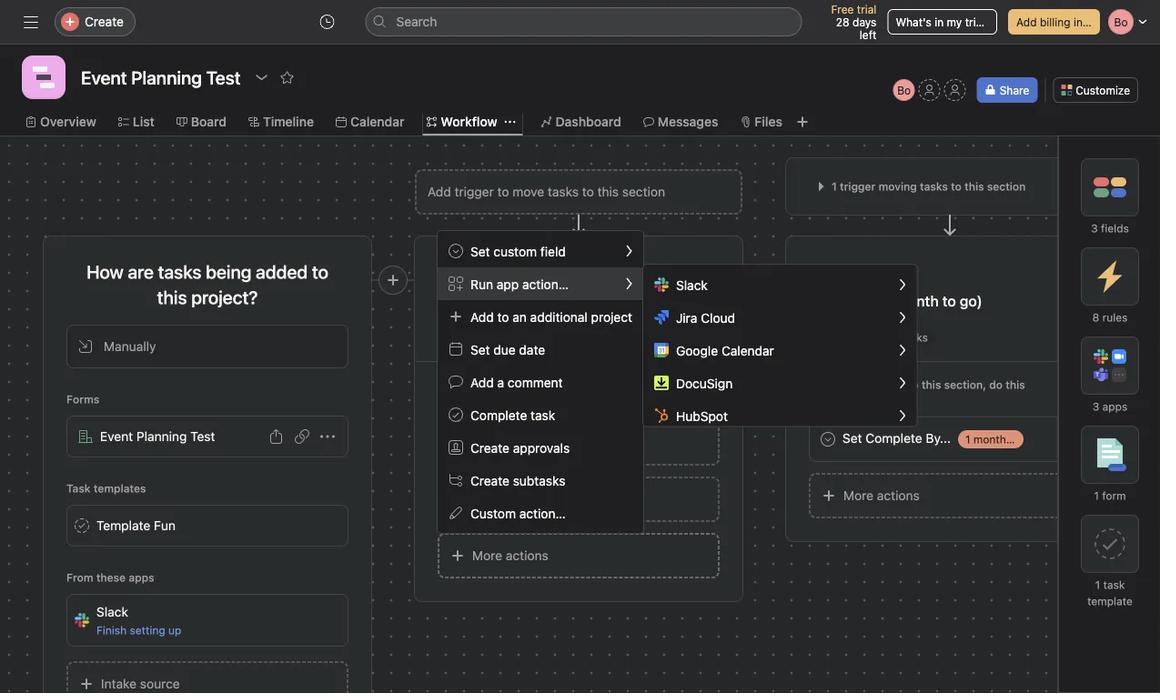 Task type: locate. For each thing, give the bounding box(es) containing it.
1 horizontal spatial slack
[[676, 277, 708, 292]]

search button
[[365, 7, 802, 36]]

0 horizontal spatial more actions button
[[438, 533, 720, 579]]

0 horizontal spatial complete
[[470, 407, 527, 422]]

section inside the 1 trigger moving tasks to this section dropdown button
[[987, 180, 1026, 193]]

this up complete task link
[[550, 379, 570, 391]]

slack image left the finish
[[75, 613, 89, 628]]

create subtasks
[[470, 473, 565, 488]]

add for add billing info
[[1016, 15, 1037, 28]]

add inside add billing info button
[[1016, 15, 1037, 28]]

this inside when tasks move to this section, what should happen automatically?
[[550, 379, 570, 391]]

1 vertical spatial more
[[472, 548, 502, 563]]

set custom field link
[[438, 235, 643, 268]]

more actions down custom action…
[[472, 548, 548, 563]]

1 vertical spatial more actions button
[[438, 533, 720, 579]]

templates
[[94, 482, 146, 495]]

task up template
[[1103, 579, 1125, 591]]

set inside "link"
[[470, 342, 490, 357]]

workflow
[[441, 114, 497, 129]]

section, left do at the bottom
[[944, 379, 986, 391]]

create
[[85, 14, 124, 29], [470, 440, 509, 455], [470, 473, 509, 488]]

tasks up 'this project?'
[[158, 261, 201, 283]]

0 vertical spatial slack image
[[654, 278, 669, 292]]

1 horizontal spatial more actions button
[[809, 473, 1091, 519]]

0 horizontal spatial slack
[[96, 605, 128, 620]]

set for set due date
[[470, 342, 490, 357]]

0 horizontal spatial slack image
[[75, 613, 89, 628]]

2 vertical spatial task
[[1103, 579, 1125, 591]]

trigger down workflow
[[455, 184, 494, 199]]

google calendar image
[[654, 343, 669, 358]]

1 horizontal spatial more actions
[[843, 488, 920, 503]]

event left (1
[[838, 293, 876, 310]]

template
[[1087, 595, 1133, 608]]

28
[[836, 15, 849, 28]]

add to an additional project
[[470, 309, 632, 324]]

share
[[1000, 84, 1029, 96]]

before
[[1009, 433, 1043, 446]]

event right before
[[1046, 433, 1074, 446]]

0 vertical spatial more
[[843, 488, 874, 503]]

1 inside dropdown button
[[832, 180, 837, 193]]

0 horizontal spatial incomplete
[[468, 331, 525, 344]]

apps right these
[[129, 571, 154, 584]]

billing
[[1040, 15, 1071, 28]]

set down automatically:
[[843, 431, 862, 446]]

run app action… link
[[438, 268, 643, 300]]

action… inside "link"
[[522, 276, 569, 291]]

rules
[[1102, 311, 1128, 324]]

overview link
[[25, 112, 96, 132]]

more down set complete by...
[[843, 488, 874, 503]]

actions down custom action…
[[506, 548, 548, 563]]

add down create subtasks
[[472, 492, 496, 507]]

section, inside when tasks move to this section, do this automatically:
[[944, 379, 986, 391]]

0 horizontal spatial section,
[[573, 379, 615, 391]]

0 vertical spatial event
[[838, 293, 876, 310]]

2 section, from the left
[[944, 379, 986, 391]]

to up automatically?
[[537, 379, 547, 391]]

section
[[438, 266, 478, 278]]

1 section, from the left
[[573, 379, 615, 391]]

0 vertical spatial apps
[[1102, 400, 1128, 413]]

additional
[[530, 309, 588, 324]]

1 horizontal spatial when
[[813, 379, 843, 391]]

1 horizontal spatial actions
[[877, 488, 920, 503]]

set up section
[[470, 244, 490, 259]]

what's in my trial?
[[896, 15, 990, 28]]

0 vertical spatial complete
[[470, 407, 527, 422]]

from
[[66, 571, 93, 584]]

move up the set custom field
[[513, 184, 544, 199]]

to left an
[[497, 309, 509, 324]]

set left due
[[470, 342, 490, 357]]

1 horizontal spatial calendar
[[721, 343, 774, 358]]

customize
[[1076, 84, 1130, 96]]

1 trigger moving tasks to this section
[[832, 180, 1026, 193]]

add for add collaborators
[[472, 492, 496, 507]]

to up set complete by...
[[908, 379, 919, 391]]

add inside add a comment link
[[470, 375, 494, 390]]

when tasks move to this section, do this automatically:
[[813, 379, 1025, 408]]

0 vertical spatial create
[[85, 14, 124, 29]]

3 left fields
[[1091, 222, 1098, 235]]

to right added
[[312, 261, 328, 283]]

1 vertical spatial slack
[[96, 605, 128, 620]]

1
[[832, 180, 837, 193], [459, 331, 465, 344], [965, 433, 970, 446], [1094, 490, 1099, 502], [1095, 579, 1100, 591]]

1 vertical spatial task
[[531, 407, 555, 422]]

slack inside slack finish setting up
[[96, 605, 128, 620]]

1 incomplete task
[[459, 331, 549, 344]]

1 for 1 trigger moving tasks to this section
[[832, 180, 837, 193]]

0 vertical spatial calendar
[[350, 114, 404, 129]]

tasks inside when tasks move to this section, do this automatically:
[[846, 379, 874, 391]]

3 for 3 fields
[[1091, 222, 1098, 235]]

0 vertical spatial month
[[895, 293, 939, 310]]

show options image
[[254, 70, 269, 85]]

slack image up "jira cloud" image
[[654, 278, 669, 292]]

task inside the 1 task template
[[1103, 579, 1125, 591]]

event
[[100, 429, 133, 444]]

trigger inside the 1 trigger moving tasks to this section dropdown button
[[840, 180, 876, 193]]

are
[[128, 261, 154, 283]]

trigger for 1
[[840, 180, 876, 193]]

0 vertical spatial action…
[[522, 276, 569, 291]]

1 horizontal spatial trigger
[[840, 180, 876, 193]]

intake source button
[[66, 661, 348, 693]]

0 vertical spatial 3
[[1091, 222, 1098, 235]]

1 incomplete from the left
[[468, 331, 525, 344]]

hubspot
[[676, 408, 728, 423]]

0 horizontal spatial apps
[[129, 571, 154, 584]]

create inside dropdown button
[[85, 14, 124, 29]]

pre-
[[809, 293, 838, 310]]

1 for 1 incomplete task
[[459, 331, 465, 344]]

2 vertical spatial create
[[470, 473, 509, 488]]

add inside the add collaborators button
[[472, 492, 496, 507]]

0 horizontal spatial more actions
[[472, 548, 548, 563]]

move for pre-event (1 month to go)
[[877, 379, 905, 391]]

what's
[[896, 15, 932, 28]]

move up automatically:
[[877, 379, 905, 391]]

1 for 1 task template
[[1095, 579, 1100, 591]]

jira cloud
[[676, 310, 735, 325]]

task down the add to an additional project
[[528, 331, 549, 344]]

1 down the overviewing
[[459, 331, 465, 344]]

create right expand sidebar image
[[85, 14, 124, 29]]

add left the 'a'
[[470, 375, 494, 390]]

tasks up automatically:
[[846, 379, 874, 391]]

action… down create subtasks link
[[519, 506, 566, 521]]

event inside pre-event (1 month to go) button
[[838, 293, 876, 310]]

add tab image
[[795, 115, 810, 129]]

tasks up field
[[548, 184, 579, 199]]

1 horizontal spatial apps
[[1102, 400, 1128, 413]]

1 form
[[1094, 490, 1126, 502]]

trial
[[857, 3, 877, 15]]

this up by...
[[922, 379, 941, 391]]

(1
[[879, 293, 892, 310]]

action… up add to an additional project link
[[522, 276, 569, 291]]

0 horizontal spatial section
[[622, 184, 665, 199]]

add up 1 incomplete task
[[470, 309, 494, 324]]

timeline
[[263, 114, 314, 129]]

event planning test
[[100, 429, 215, 444]]

up
[[168, 624, 181, 637]]

this
[[965, 180, 984, 193], [597, 184, 619, 199], [550, 379, 570, 391], [922, 379, 941, 391], [1006, 379, 1025, 391]]

month right (1
[[895, 293, 939, 310]]

0 horizontal spatial calendar
[[350, 114, 404, 129]]

move up automatically?
[[506, 379, 534, 391]]

jira
[[676, 310, 697, 325]]

1 vertical spatial create
[[470, 440, 509, 455]]

section, inside when tasks move to this section, what should happen automatically?
[[573, 379, 615, 391]]

1 horizontal spatial event
[[1046, 433, 1074, 446]]

more actions down set complete by...
[[843, 488, 920, 503]]

calendar left workflow link
[[350, 114, 404, 129]]

more
[[843, 488, 874, 503], [472, 548, 502, 563]]

hubspot image
[[654, 409, 669, 423]]

month
[[895, 293, 939, 310], [973, 433, 1006, 446]]

3 down 8
[[1093, 400, 1099, 413]]

1 horizontal spatial incomplete
[[841, 331, 898, 344]]

jira cloud link
[[643, 301, 917, 334]]

to
[[951, 180, 962, 193], [497, 184, 509, 199], [582, 184, 594, 199], [312, 261, 328, 283], [942, 293, 956, 310], [497, 309, 509, 324], [537, 379, 547, 391], [908, 379, 919, 391]]

source
[[140, 676, 180, 692]]

more actions button down the add collaborators button on the bottom of the page
[[438, 533, 720, 579]]

create down complete task
[[470, 440, 509, 455]]

0 horizontal spatial month
[[895, 293, 939, 310]]

calendar down cloud
[[721, 343, 774, 358]]

set complete by...
[[843, 431, 951, 446]]

1 horizontal spatial complete
[[866, 431, 922, 446]]

to inside how are tasks being added to this project?
[[312, 261, 328, 283]]

1 vertical spatial event
[[1046, 433, 1074, 446]]

8 rules
[[1092, 311, 1128, 324]]

3 apps
[[1093, 400, 1128, 413]]

add collaborators button
[[438, 477, 720, 522]]

move
[[513, 184, 544, 199], [506, 379, 534, 391], [877, 379, 905, 391]]

when up automatically:
[[813, 379, 843, 391]]

incomplete right 4
[[841, 331, 898, 344]]

slack image
[[654, 278, 669, 292], [75, 613, 89, 628]]

when inside when tasks move to this section, what should happen automatically?
[[441, 379, 472, 391]]

0 vertical spatial slack
[[676, 277, 708, 292]]

None text field
[[76, 61, 245, 94]]

to left go)
[[942, 293, 956, 310]]

trigger left moving
[[840, 180, 876, 193]]

add left billing
[[1016, 15, 1037, 28]]

approvals
[[513, 440, 570, 455]]

incomplete
[[468, 331, 525, 344], [841, 331, 898, 344]]

add inside add to an additional project link
[[470, 309, 494, 324]]

1 vertical spatial complete
[[866, 431, 922, 446]]

1 vertical spatial action…
[[519, 506, 566, 521]]

from these apps
[[66, 571, 154, 584]]

copy form link image
[[295, 429, 309, 444]]

set for set custom field
[[470, 244, 490, 259]]

timeline image
[[33, 66, 55, 88]]

actions down set complete by...
[[877, 488, 920, 503]]

1 left form
[[1094, 490, 1099, 502]]

pre-event (1 month to go)
[[809, 293, 982, 310]]

calendar inside "link"
[[721, 343, 774, 358]]

show options image
[[320, 429, 335, 444]]

happen
[[441, 395, 481, 408]]

section, left 'what'
[[573, 379, 615, 391]]

0 vertical spatial more actions button
[[809, 473, 1091, 519]]

set inside button
[[472, 435, 492, 450]]

incomplete down an
[[468, 331, 525, 344]]

pre-event (1 month to go) button
[[809, 285, 1091, 318]]

automatically:
[[813, 395, 887, 408]]

add
[[1016, 15, 1037, 28], [428, 184, 451, 199], [470, 309, 494, 324], [470, 375, 494, 390], [472, 492, 496, 507]]

month left before
[[973, 433, 1006, 446]]

dashboard link
[[541, 112, 621, 132]]

add collaborators
[[472, 492, 576, 507]]

tasks inside when tasks move to this section, what should happen automatically?
[[474, 379, 503, 391]]

1 when from the left
[[441, 379, 472, 391]]

when up happen
[[441, 379, 472, 391]]

slack up the jira
[[676, 277, 708, 292]]

add inside add trigger to move tasks to this section dropdown button
[[428, 184, 451, 199]]

1 left moving
[[832, 180, 837, 193]]

create up 'custom'
[[470, 473, 509, 488]]

2 when from the left
[[813, 379, 843, 391]]

1 horizontal spatial section
[[987, 180, 1026, 193]]

more down 'custom'
[[472, 548, 502, 563]]

tasks up happen
[[474, 379, 503, 391]]

to down dashboard
[[582, 184, 594, 199]]

more actions button down by...
[[809, 473, 1091, 519]]

to inside button
[[942, 293, 956, 310]]

template fun
[[96, 518, 176, 533]]

1 vertical spatial calendar
[[721, 343, 774, 358]]

set for set complete by...
[[843, 431, 862, 446]]

1 vertical spatial actions
[[506, 548, 548, 563]]

move inside when tasks move to this section, what should happen automatically?
[[506, 379, 534, 391]]

when inside when tasks move to this section, do this automatically:
[[813, 379, 843, 391]]

0 vertical spatial task
[[528, 331, 549, 344]]

0 horizontal spatial actions
[[506, 548, 548, 563]]

tasks
[[920, 180, 948, 193], [548, 184, 579, 199], [158, 261, 201, 283], [901, 331, 928, 344], [474, 379, 503, 391], [846, 379, 874, 391]]

subtasks
[[513, 473, 565, 488]]

section
[[987, 180, 1026, 193], [622, 184, 665, 199]]

create for create approvals
[[470, 440, 509, 455]]

set due date link
[[438, 333, 643, 366]]

0 vertical spatial actions
[[877, 488, 920, 503]]

custom action…
[[470, 506, 566, 521]]

trigger inside add trigger to move tasks to this section dropdown button
[[455, 184, 494, 199]]

complete up set assignee
[[470, 407, 527, 422]]

2 incomplete from the left
[[841, 331, 898, 344]]

messages link
[[643, 112, 718, 132]]

8
[[1092, 311, 1099, 324]]

docusign image
[[654, 376, 669, 390]]

add down workflow link
[[428, 184, 451, 199]]

1 horizontal spatial section,
[[944, 379, 986, 391]]

1 up template
[[1095, 579, 1100, 591]]

event planning test button
[[66, 416, 348, 458]]

apps down rules
[[1102, 400, 1128, 413]]

move inside when tasks move to this section, do this automatically:
[[877, 379, 905, 391]]

task for complete task
[[531, 407, 555, 422]]

set left assignee
[[472, 435, 492, 450]]

slack up the finish
[[96, 605, 128, 620]]

0 horizontal spatial event
[[838, 293, 876, 310]]

0 horizontal spatial trigger
[[455, 184, 494, 199]]

0 horizontal spatial more
[[472, 548, 502, 563]]

trigger for add
[[455, 184, 494, 199]]

incomplete for 1
[[468, 331, 525, 344]]

1 inside the 1 task template
[[1095, 579, 1100, 591]]

section, for overviewing
[[573, 379, 615, 391]]

1 month before event
[[965, 433, 1074, 446]]

slack
[[676, 277, 708, 292], [96, 605, 128, 620]]

intake
[[101, 676, 137, 692]]

1 task template
[[1087, 579, 1133, 608]]

0 horizontal spatial when
[[441, 379, 472, 391]]

1 vertical spatial 3
[[1093, 400, 1099, 413]]

1 horizontal spatial month
[[973, 433, 1006, 446]]

task up approvals
[[531, 407, 555, 422]]

add a comment link
[[438, 366, 643, 399]]

1 right by...
[[965, 433, 970, 446]]

template
[[96, 518, 150, 533]]

complete left by...
[[866, 431, 922, 446]]

to right moving
[[951, 180, 962, 193]]



Task type: describe. For each thing, give the bounding box(es) containing it.
forms
[[66, 393, 99, 406]]

free trial 28 days left
[[831, 3, 877, 41]]

complete task link
[[438, 399, 643, 431]]

3 for 3 apps
[[1093, 400, 1099, 413]]

date
[[519, 342, 545, 357]]

add billing info
[[1016, 15, 1093, 28]]

tab actions image
[[505, 116, 516, 127]]

added
[[256, 261, 308, 283]]

month inside button
[[895, 293, 939, 310]]

test
[[190, 429, 215, 444]]

jira cloud image
[[654, 310, 669, 325]]

field
[[540, 244, 566, 259]]

1 vertical spatial apps
[[129, 571, 154, 584]]

my
[[947, 15, 962, 28]]

incomplete for 4
[[841, 331, 898, 344]]

do
[[989, 379, 1003, 391]]

template fun button
[[66, 505, 348, 547]]

custom
[[470, 506, 516, 521]]

to inside when tasks move to this section, do this automatically:
[[908, 379, 919, 391]]

when for overviewing
[[441, 379, 472, 391]]

1 vertical spatial month
[[973, 433, 1006, 446]]

by...
[[926, 431, 951, 446]]

list
[[133, 114, 155, 129]]

move inside dropdown button
[[513, 184, 544, 199]]

add to starred image
[[280, 70, 294, 85]]

timeline link
[[248, 112, 314, 132]]

overviewing
[[438, 293, 522, 310]]

create approvals link
[[438, 431, 643, 464]]

free
[[831, 3, 854, 15]]

comment
[[508, 375, 563, 390]]

google calendar
[[676, 343, 774, 358]]

a
[[497, 375, 504, 390]]

create for create
[[85, 14, 124, 29]]

set due date
[[470, 342, 545, 357]]

set for set assignee
[[472, 435, 492, 450]]

1 for 1 form
[[1094, 490, 1099, 502]]

add for add to an additional project
[[470, 309, 494, 324]]

add for add trigger to move tasks to this section
[[428, 184, 451, 199]]

should
[[647, 379, 682, 391]]

task
[[66, 482, 91, 495]]

overview
[[40, 114, 96, 129]]

tasks inside how are tasks being added to this project?
[[158, 261, 201, 283]]

add to an additional project link
[[438, 300, 643, 333]]

1 horizontal spatial more
[[843, 488, 874, 503]]

planning
[[136, 429, 187, 444]]

board link
[[176, 112, 227, 132]]

task templates
[[66, 482, 146, 495]]

bo button
[[893, 79, 915, 101]]

board
[[191, 114, 227, 129]]

this down dashboard
[[597, 184, 619, 199]]

overviewing button
[[438, 285, 720, 318]]

cloud
[[701, 310, 735, 325]]

dashboard
[[556, 114, 621, 129]]

to inside when tasks move to this section, what should happen automatically?
[[537, 379, 547, 391]]

run app action…
[[470, 276, 569, 291]]

set assignee button
[[438, 420, 720, 466]]

search list box
[[365, 7, 802, 36]]

complete task
[[470, 407, 555, 422]]

history image
[[320, 15, 334, 29]]

add a comment
[[470, 375, 563, 390]]

tasks down "pre-event (1 month to go)"
[[901, 331, 928, 344]]

create approvals
[[470, 440, 570, 455]]

how
[[86, 261, 124, 283]]

how are tasks being added to this project?
[[86, 261, 328, 308]]

when tasks move to this section, what should happen automatically?
[[441, 379, 682, 408]]

these
[[96, 571, 126, 584]]

google
[[676, 343, 718, 358]]

1 vertical spatial more actions
[[472, 548, 548, 563]]

create subtasks link
[[438, 464, 643, 497]]

moving
[[879, 180, 917, 193]]

1 vertical spatial slack image
[[75, 613, 89, 628]]

0 vertical spatial more actions
[[843, 488, 920, 503]]

to up custom
[[497, 184, 509, 199]]

calendar link
[[336, 112, 404, 132]]

trial?
[[965, 15, 990, 28]]

fields
[[1101, 222, 1129, 235]]

this right do at the bottom
[[1006, 379, 1025, 391]]

slack for slack
[[676, 277, 708, 292]]

set assignee
[[472, 435, 547, 450]]

1 for 1 month before event
[[965, 433, 970, 446]]

1 horizontal spatial slack image
[[654, 278, 669, 292]]

google calendar link
[[643, 334, 917, 367]]

intake source
[[101, 676, 180, 692]]

move for overviewing
[[506, 379, 534, 391]]

add for add a comment
[[470, 375, 494, 390]]

when for pre-event (1 month to go)
[[813, 379, 843, 391]]

collaborators
[[499, 492, 576, 507]]

task for 1 task template
[[1103, 579, 1125, 591]]

create button
[[55, 7, 136, 36]]

customize button
[[1053, 77, 1138, 103]]

fun
[[154, 518, 176, 533]]

section inside add trigger to move tasks to this section dropdown button
[[622, 184, 665, 199]]

slack link
[[643, 268, 917, 301]]

left
[[860, 28, 877, 41]]

in
[[935, 15, 944, 28]]

info
[[1074, 15, 1093, 28]]

being
[[206, 261, 252, 283]]

custom action… link
[[438, 497, 643, 530]]

assignee
[[495, 435, 547, 450]]

add trigger to move tasks to this section button
[[415, 169, 742, 215]]

section, for pre-event (1 month to go)
[[944, 379, 986, 391]]

add trigger to move tasks to this section
[[428, 184, 665, 199]]

1 trigger moving tasks to this section button
[[809, 174, 1091, 199]]

bo
[[897, 84, 911, 96]]

this project?
[[157, 287, 258, 308]]

4
[[831, 331, 838, 344]]

share form image
[[269, 429, 284, 444]]

expand sidebar image
[[24, 15, 38, 29]]

create for create subtasks
[[470, 473, 509, 488]]

project
[[591, 309, 632, 324]]

add billing info button
[[1008, 9, 1100, 35]]

what's in my trial? button
[[887, 9, 997, 35]]

slack for slack finish setting up
[[96, 605, 128, 620]]

run
[[470, 276, 493, 291]]

this right moving
[[965, 180, 984, 193]]

tasks right moving
[[920, 180, 948, 193]]

3 fields
[[1091, 222, 1129, 235]]



Task type: vqa. For each thing, say whether or not it's contained in the screenshot.
Portfolio. at right
no



